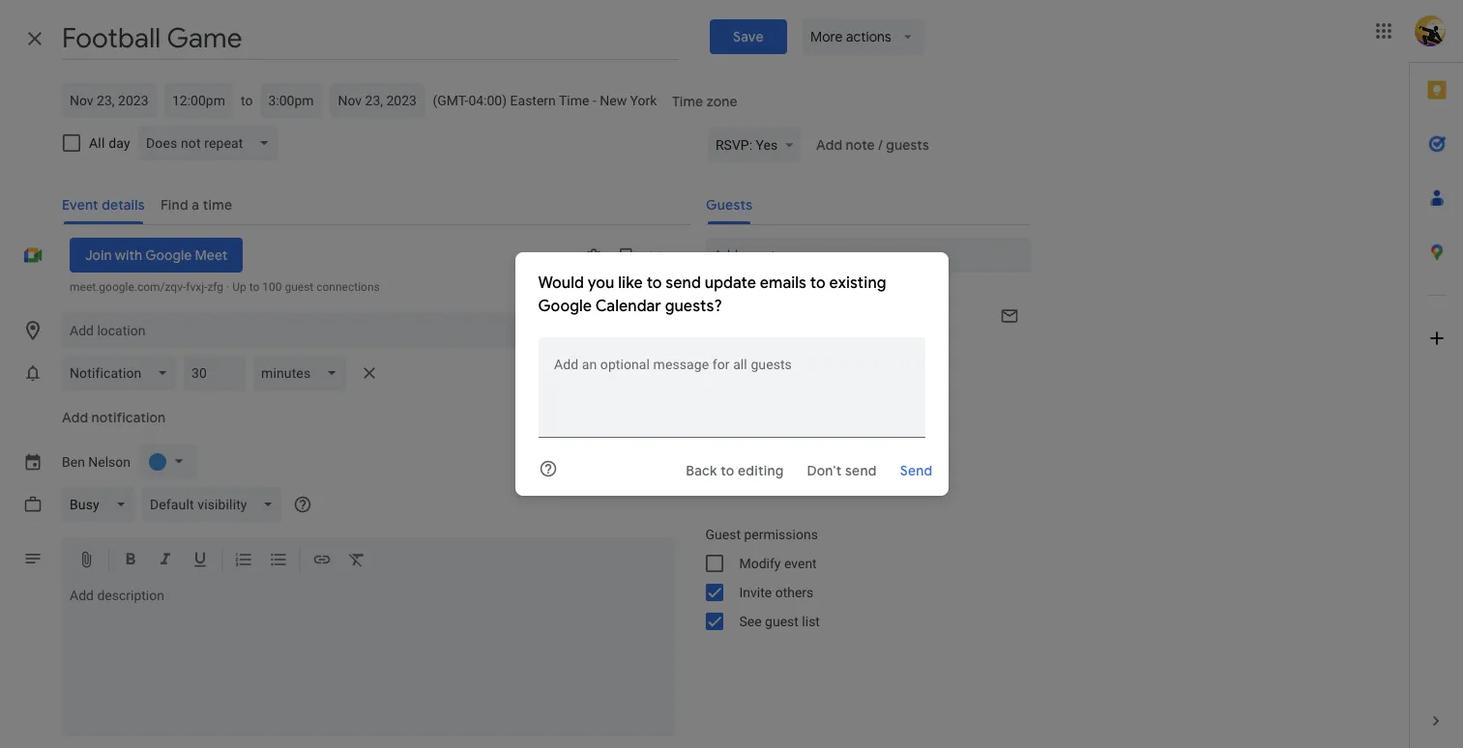 Task type: vqa. For each thing, say whether or not it's contained in the screenshot.
1 element
no



Task type: describe. For each thing, give the bounding box(es) containing it.
1 vertical spatial calendar
[[715, 430, 769, 445]]

(gmt-
[[433, 93, 469, 108]]

zone
[[707, 93, 738, 110]]

04:00)
[[469, 93, 507, 108]]

1 vertical spatial *
[[706, 430, 712, 445]]

to inside button
[[721, 463, 735, 480]]

modify event
[[740, 556, 817, 572]]

add notification button
[[54, 401, 174, 435]]

invite
[[740, 585, 772, 601]]

ben for ben nelson organizer
[[745, 345, 768, 361]]

don't send
[[807, 463, 877, 480]]

event
[[785, 556, 817, 572]]

Minutes in advance for notification number field
[[192, 356, 238, 391]]

would
[[538, 274, 584, 293]]

send inside 'would you like to send update emails to existing google calendar guests?'
[[666, 274, 701, 293]]

nelson for ben nelson
[[88, 455, 131, 470]]

bold image
[[121, 551, 140, 573]]

1 time from the left
[[559, 93, 590, 108]]

nelson for ben nelson organizer
[[771, 345, 813, 361]]

meet.google.com/zqv-fvxj-zfg · up to 100 guest connections
[[70, 281, 380, 294]]

2
[[706, 300, 713, 315]]

emails
[[760, 274, 807, 293]]

send
[[900, 463, 933, 480]]

send inside don't send button
[[846, 463, 877, 480]]

back to editing
[[686, 463, 784, 480]]

add for add note / guests
[[817, 136, 843, 154]]

all day
[[89, 135, 130, 151]]

·
[[226, 281, 230, 294]]

like
[[618, 274, 643, 293]]

0 vertical spatial guest
[[285, 281, 314, 294]]

ben nelson, attending, organizer tree item
[[690, 341, 1031, 381]]

would you like to send update emails to existing google calendar guests?
[[538, 274, 887, 316]]

shown
[[835, 430, 875, 445]]

calendar inside 'would you like to send update emails to existing google calendar guests?'
[[596, 297, 662, 316]]

group containing guest permissions
[[690, 521, 1031, 637]]

you
[[588, 274, 615, 293]]

Description text field
[[62, 588, 675, 733]]

(gmt-04:00) eastern time - new york
[[433, 93, 657, 108]]

2 guests
[[706, 300, 757, 315]]

time inside time zone button
[[673, 93, 704, 110]]

italic image
[[156, 551, 175, 573]]

guests invited to this event. tree
[[690, 341, 1031, 412]]

add note / guests
[[817, 136, 930, 154]]

send button
[[893, 454, 941, 489]]

with
[[115, 247, 142, 264]]

remove formatting image
[[347, 551, 367, 573]]

be
[[817, 430, 832, 445]]

day
[[109, 135, 130, 151]]

connections
[[317, 281, 380, 294]]

notification
[[91, 409, 166, 427]]

meet
[[195, 247, 228, 264]]

eastern
[[510, 93, 556, 108]]

would you like to send update emails to existing google calendar guests? dialog
[[515, 253, 949, 496]]

Add an optional message for all guests text field
[[538, 353, 926, 423]]

howardbrown006@gmail.com *
[[745, 389, 935, 404]]

existing
[[830, 274, 887, 293]]

bulleted list image
[[269, 551, 288, 573]]

100
[[262, 281, 282, 294]]

ben nelson
[[62, 455, 131, 470]]



Task type: locate. For each thing, give the bounding box(es) containing it.
new
[[600, 93, 627, 108]]

back
[[686, 463, 718, 480]]

0 vertical spatial send
[[666, 274, 701, 293]]

0 vertical spatial nelson
[[771, 345, 813, 361]]

1 horizontal spatial send
[[846, 463, 877, 480]]

to
[[241, 93, 253, 108], [647, 274, 662, 293], [811, 274, 826, 293], [249, 281, 260, 294], [721, 463, 735, 480]]

guests
[[887, 136, 930, 154], [717, 300, 757, 315]]

update
[[705, 274, 757, 293]]

save
[[733, 28, 764, 45]]

calendar up back to editing button
[[715, 430, 769, 445]]

guest right 100
[[285, 281, 314, 294]]

1 vertical spatial guests
[[717, 300, 757, 315]]

organizer
[[745, 364, 794, 377]]

join with google meet
[[85, 247, 228, 264]]

howardbrown006@gmail.com tree item
[[690, 381, 1031, 412]]

zfg
[[207, 281, 224, 294]]

calendar down like
[[596, 297, 662, 316]]

permissions
[[744, 527, 818, 543]]

time left zone
[[673, 93, 704, 110]]

1 vertical spatial guest
[[765, 614, 799, 630]]

guests down update
[[717, 300, 757, 315]]

time
[[559, 93, 590, 108], [673, 93, 704, 110]]

add up ben nelson
[[62, 409, 88, 427]]

1 horizontal spatial guest
[[765, 614, 799, 630]]

0 horizontal spatial nelson
[[88, 455, 131, 470]]

don't send button
[[800, 454, 885, 489]]

1 vertical spatial add
[[62, 409, 88, 427]]

tab list
[[1411, 63, 1464, 695]]

ben inside ben nelson organizer
[[745, 345, 768, 361]]

0 horizontal spatial ben
[[62, 455, 85, 470]]

add for add notification
[[62, 409, 88, 427]]

1 vertical spatial nelson
[[88, 455, 131, 470]]

send
[[666, 274, 701, 293], [846, 463, 877, 480]]

ben for ben nelson
[[62, 455, 85, 470]]

* calendar cannot be shown
[[706, 430, 875, 445]]

join with google meet link
[[70, 238, 243, 273]]

back to editing button
[[678, 454, 792, 489]]

time left '-'
[[559, 93, 590, 108]]

0 horizontal spatial guest
[[285, 281, 314, 294]]

1 vertical spatial send
[[846, 463, 877, 480]]

guests?
[[665, 297, 723, 316]]

add note / guests button
[[809, 128, 938, 163]]

google inside 'would you like to send update emails to existing google calendar guests?'
[[538, 297, 592, 316]]

add left note
[[817, 136, 843, 154]]

Title text field
[[62, 17, 679, 60]]

guest
[[285, 281, 314, 294], [765, 614, 799, 630]]

1 horizontal spatial calendar
[[715, 430, 769, 445]]

1 vertical spatial google
[[538, 297, 592, 316]]

don't
[[807, 463, 842, 480]]

up
[[232, 281, 246, 294]]

nelson inside ben nelson organizer
[[771, 345, 813, 361]]

time zone button
[[665, 84, 746, 119]]

join
[[85, 247, 112, 264]]

underline image
[[191, 551, 210, 573]]

0 vertical spatial calendar
[[596, 297, 662, 316]]

numbered list image
[[234, 551, 254, 573]]

1 horizontal spatial *
[[929, 389, 935, 404]]

group
[[690, 521, 1031, 637]]

0 horizontal spatial calendar
[[596, 297, 662, 316]]

save button
[[710, 19, 787, 54]]

1 vertical spatial ben
[[62, 455, 85, 470]]

howardbrown006@gmail.com
[[745, 389, 925, 404]]

0 horizontal spatial google
[[145, 247, 192, 264]]

send up guests?
[[666, 274, 701, 293]]

list
[[802, 614, 820, 630]]

* inside howardbrown006@gmail.com tree item
[[929, 389, 935, 404]]

time zone
[[673, 93, 738, 110]]

formatting options toolbar
[[62, 538, 675, 584]]

ben down add notification "button"
[[62, 455, 85, 470]]

0 horizontal spatial *
[[706, 430, 712, 445]]

modify
[[740, 556, 781, 572]]

ben nelson organizer
[[745, 345, 813, 377]]

guests inside button
[[887, 136, 930, 154]]

others
[[776, 585, 814, 601]]

add inside add notification "button"
[[62, 409, 88, 427]]

nelson down add notification "button"
[[88, 455, 131, 470]]

0 vertical spatial add
[[817, 136, 843, 154]]

google
[[145, 247, 192, 264], [538, 297, 592, 316]]

would you like to send update emails to existing google calendar guests? heading
[[538, 272, 926, 318]]

calendar
[[596, 297, 662, 316], [715, 430, 769, 445]]

0 vertical spatial google
[[145, 247, 192, 264]]

add inside add note / guests button
[[817, 136, 843, 154]]

all
[[89, 135, 105, 151]]

meet.google.com/zqv-
[[70, 281, 186, 294]]

1 horizontal spatial nelson
[[771, 345, 813, 361]]

0 vertical spatial *
[[929, 389, 935, 404]]

fvxj-
[[186, 281, 207, 294]]

* up back
[[706, 430, 712, 445]]

note
[[846, 136, 876, 154]]

nelson
[[771, 345, 813, 361], [88, 455, 131, 470]]

30 minutes before element
[[62, 352, 385, 395]]

1 horizontal spatial add
[[817, 136, 843, 154]]

guest permissions
[[706, 527, 818, 543]]

1 horizontal spatial google
[[538, 297, 592, 316]]

see guest list
[[740, 614, 820, 630]]

ben up organizer
[[745, 345, 768, 361]]

add
[[817, 136, 843, 154], [62, 409, 88, 427]]

invite others
[[740, 585, 814, 601]]

/
[[879, 136, 883, 154]]

0 horizontal spatial time
[[559, 93, 590, 108]]

guests right /
[[887, 136, 930, 154]]

0 horizontal spatial guests
[[717, 300, 757, 315]]

*
[[929, 389, 935, 404], [706, 430, 712, 445]]

0 horizontal spatial send
[[666, 274, 701, 293]]

guest
[[706, 527, 741, 543]]

editing
[[738, 463, 784, 480]]

google right the with
[[145, 247, 192, 264]]

2 time from the left
[[673, 93, 704, 110]]

see
[[740, 614, 762, 630]]

0 horizontal spatial add
[[62, 409, 88, 427]]

0 vertical spatial ben
[[745, 345, 768, 361]]

ben
[[745, 345, 768, 361], [62, 455, 85, 470]]

guest left list
[[765, 614, 799, 630]]

york
[[630, 93, 657, 108]]

-
[[593, 93, 597, 108]]

nelson up organizer
[[771, 345, 813, 361]]

add notification
[[62, 409, 166, 427]]

send down shown at the bottom right of the page
[[846, 463, 877, 480]]

0 vertical spatial guests
[[887, 136, 930, 154]]

* up send
[[929, 389, 935, 404]]

insert link image
[[313, 551, 332, 573]]

1 horizontal spatial ben
[[745, 345, 768, 361]]

1 horizontal spatial time
[[673, 93, 704, 110]]

cannot
[[772, 430, 814, 445]]

1 horizontal spatial guests
[[887, 136, 930, 154]]

google down would
[[538, 297, 592, 316]]



